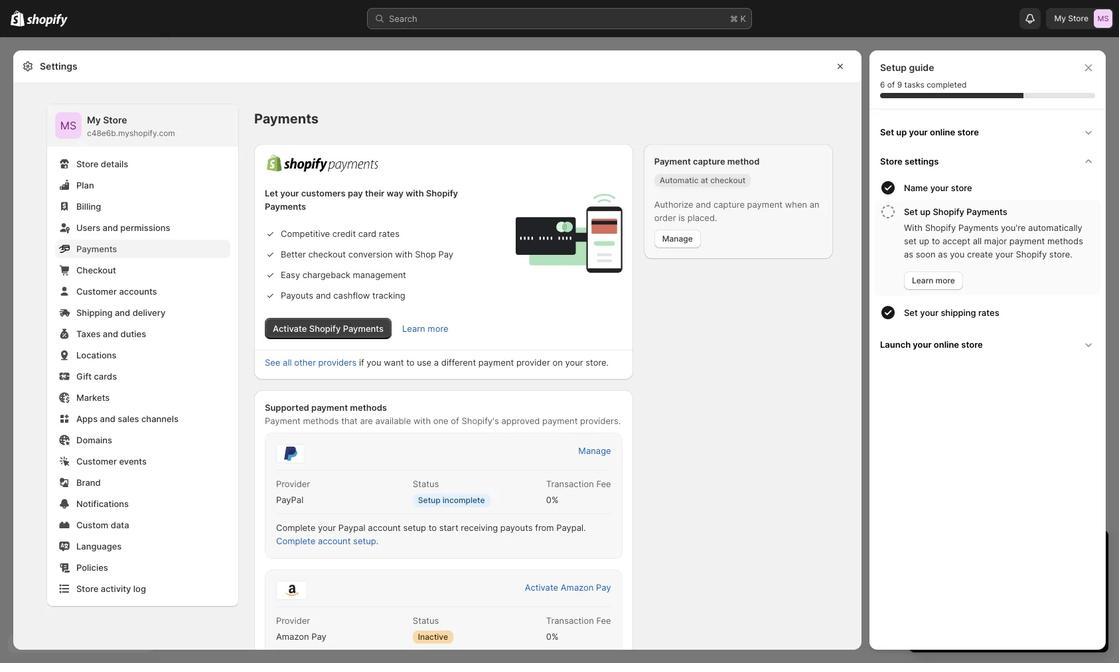 Task type: vqa. For each thing, say whether or not it's contained in the screenshot.
Store associated with Store settings
yes



Task type: describe. For each thing, give the bounding box(es) containing it.
notifications
[[76, 499, 129, 509]]

set up shopify payments button
[[904, 200, 1101, 221]]

your inside 'button'
[[920, 307, 939, 318]]

store for store activity log
[[76, 584, 99, 594]]

that
[[341, 416, 358, 426]]

more inside the settings dialog
[[428, 323, 449, 334]]

apps and sales channels link
[[55, 410, 230, 428]]

set for set your shipping rates
[[904, 307, 918, 318]]

capture inside authorize and capture payment when an order is placed.
[[714, 199, 745, 210]]

customer events link
[[55, 452, 230, 471]]

custom data
[[76, 520, 129, 531]]

9
[[898, 80, 903, 90]]

store for store details
[[76, 159, 99, 169]]

if
[[359, 357, 364, 368]]

my store
[[1055, 13, 1089, 23]]

manage for manage button
[[662, 234, 693, 244]]

activate amazon pay
[[525, 582, 611, 593]]

want
[[384, 357, 404, 368]]

settings dialog
[[13, 50, 862, 663]]

activate for activate shopify payments
[[273, 323, 307, 334]]

my store image inside shop settings menu element
[[55, 112, 82, 139]]

learn more link inside set up shopify payments element
[[904, 272, 963, 290]]

shopify image
[[27, 14, 68, 27]]

shipping
[[941, 307, 976, 318]]

store details
[[76, 159, 128, 169]]

and for sales
[[100, 414, 115, 424]]

payments inside 'link'
[[76, 244, 117, 254]]

0% for provider paypal
[[546, 495, 559, 505]]

to inside complete your paypal account setup to start receiving payouts from paypal. complete account setup.
[[429, 523, 437, 533]]

payouts and cashflow tracking
[[281, 290, 406, 301]]

authorize and capture payment when an order is placed.
[[654, 199, 820, 223]]

learn more inside learn more link
[[912, 276, 955, 286]]

with inside supported payment methods payment methods that are available with one of shopify's approved payment providers.
[[414, 416, 431, 426]]

shopify image
[[11, 11, 25, 27]]

1 horizontal spatial methods
[[350, 402, 387, 413]]

provider paypal
[[276, 479, 310, 505]]

delivery
[[133, 307, 166, 318]]

paypal
[[276, 495, 304, 505]]

on
[[553, 357, 563, 368]]

fee for provider amazon pay
[[597, 616, 611, 626]]

complete account setup. link
[[268, 532, 387, 550]]

setup inside status setup incomplete
[[418, 495, 441, 505]]

easy
[[281, 270, 300, 280]]

events
[[119, 456, 147, 467]]

1 horizontal spatial pay
[[439, 249, 454, 260]]

payments up if at bottom
[[343, 323, 384, 334]]

payment capture method
[[654, 156, 760, 167]]

set up shopify payments
[[904, 207, 1008, 217]]

1 vertical spatial learn more link
[[402, 323, 449, 334]]

gift
[[76, 371, 92, 382]]

payment right approved
[[542, 416, 578, 426]]

activate shopify payments
[[273, 323, 384, 334]]

let your customers pay their way with shopify payments
[[265, 188, 458, 212]]

competitive
[[281, 228, 330, 239]]

provider for amazon
[[276, 616, 310, 626]]

transaction for provider paypal
[[546, 479, 594, 489]]

custom
[[76, 520, 108, 531]]

accept
[[943, 236, 971, 246]]

name your store
[[904, 183, 973, 193]]

rates for competitive credit card rates
[[379, 228, 400, 239]]

1 vertical spatial online
[[934, 339, 960, 350]]

1 horizontal spatial payment
[[654, 156, 691, 167]]

plan
[[76, 180, 94, 191]]

and for cashflow
[[316, 290, 331, 301]]

rates for set your shipping rates
[[979, 307, 1000, 318]]

languages
[[76, 541, 122, 552]]

amazon for provider
[[276, 631, 309, 642]]

you inside with shopify payments you're automatically set up to accept all major payment methods as soon as you create your shopify store.
[[950, 249, 965, 260]]

search
[[389, 13, 417, 24]]

your inside with shopify payments you're automatically set up to accept all major payment methods as soon as you create your shopify store.
[[996, 249, 1014, 260]]

create
[[968, 249, 993, 260]]

shipping and delivery link
[[55, 303, 230, 322]]

provider
[[517, 357, 550, 368]]

all inside with shopify payments you're automatically set up to accept all major payment methods as soon as you create your shopify store.
[[973, 236, 982, 246]]

domains link
[[55, 431, 230, 450]]

brand
[[76, 477, 101, 488]]

plan link
[[55, 176, 230, 195]]

users and permissions link
[[55, 218, 230, 237]]

incomplete
[[443, 495, 485, 505]]

from
[[535, 523, 554, 533]]

different
[[441, 357, 476, 368]]

2 vertical spatial methods
[[303, 416, 339, 426]]

inactive
[[418, 632, 448, 642]]

approved
[[502, 416, 540, 426]]

automatically
[[1029, 222, 1083, 233]]

locations link
[[55, 346, 230, 365]]

0 vertical spatial online
[[930, 127, 956, 137]]

transaction fee 0% for provider paypal
[[546, 479, 611, 505]]

0 horizontal spatial account
[[318, 536, 351, 546]]

supported
[[265, 402, 309, 413]]

paypal express image
[[276, 444, 305, 463]]

learn inside set up shopify payments element
[[912, 276, 934, 286]]

set up your online store button
[[875, 118, 1101, 147]]

tracking
[[372, 290, 406, 301]]

to for accept
[[932, 236, 940, 246]]

you're
[[1001, 222, 1026, 233]]

name
[[904, 183, 928, 193]]

shop settings menu element
[[47, 104, 238, 606]]

status for provider amazon pay
[[413, 616, 439, 626]]

pay for activate amazon pay
[[596, 582, 611, 593]]

status setup incomplete
[[413, 479, 485, 505]]

shopify up accept
[[925, 222, 956, 233]]

learn inside the settings dialog
[[402, 323, 425, 334]]

store. inside with shopify payments you're automatically set up to accept all major payment methods as soon as you create your shopify store.
[[1050, 249, 1073, 260]]

management
[[353, 270, 406, 280]]

supported payment methods payment methods that are available with one of shopify's approved payment providers.
[[265, 402, 621, 426]]

are
[[360, 416, 373, 426]]

store activity log
[[76, 584, 146, 594]]

name your store button
[[904, 176, 1101, 200]]

checkout link
[[55, 261, 230, 280]]

store inside launch your online store button
[[962, 339, 983, 350]]

channels
[[141, 414, 179, 424]]

set up shopify payments element
[[878, 221, 1101, 290]]

payment inside supported payment methods payment methods that are available with one of shopify's approved payment providers.
[[265, 416, 301, 426]]

you inside the settings dialog
[[367, 357, 382, 368]]

gift cards
[[76, 371, 117, 382]]

apps
[[76, 414, 98, 424]]

custom data link
[[55, 516, 230, 535]]

checkout
[[76, 265, 116, 276]]

data
[[111, 520, 129, 531]]

setup guide dialog
[[870, 50, 1106, 650]]

store inside set up your online store button
[[958, 127, 979, 137]]

up for your
[[897, 127, 907, 137]]

payouts
[[501, 523, 533, 533]]

ms button
[[55, 112, 82, 139]]

completed
[[927, 80, 967, 90]]

with shopify payments you're automatically set up to accept all major payment methods as soon as you create your shopify store.
[[904, 222, 1084, 260]]

payment up that
[[311, 402, 348, 413]]

⌘
[[730, 13, 738, 24]]

set up your online store
[[880, 127, 979, 137]]

6 of 9 tasks completed
[[880, 80, 967, 90]]

accounts
[[119, 286, 157, 297]]

pay for provider amazon pay
[[312, 631, 327, 642]]

your right launch
[[913, 339, 932, 350]]

set
[[904, 236, 917, 246]]

a
[[434, 357, 439, 368]]

setup.
[[353, 536, 379, 546]]

settings
[[905, 156, 939, 167]]

one
[[433, 416, 449, 426]]

set for set up shopify payments
[[904, 207, 918, 217]]

more inside set up shopify payments element
[[936, 276, 955, 286]]

3 days left in your trial element
[[910, 565, 1109, 653]]



Task type: locate. For each thing, give the bounding box(es) containing it.
0 vertical spatial capture
[[693, 156, 726, 167]]

1 vertical spatial provider
[[276, 616, 310, 626]]

with right way
[[406, 188, 424, 199]]

0 vertical spatial more
[[936, 276, 955, 286]]

learn up use
[[402, 323, 425, 334]]

languages link
[[55, 537, 230, 556]]

and for permissions
[[103, 222, 118, 233]]

of inside setup guide dialog
[[888, 80, 895, 90]]

transaction fee 0% for provider amazon pay
[[546, 616, 611, 642]]

1 horizontal spatial account
[[368, 523, 401, 533]]

0 vertical spatial manage
[[662, 234, 693, 244]]

paypal.
[[557, 523, 586, 533]]

1 horizontal spatial learn more
[[912, 276, 955, 286]]

billing
[[76, 201, 101, 212]]

tasks
[[905, 80, 925, 90]]

0 horizontal spatial of
[[451, 416, 459, 426]]

your left shipping at the right top of the page
[[920, 307, 939, 318]]

shop
[[415, 249, 436, 260]]

1 horizontal spatial as
[[938, 249, 948, 260]]

payments down name your store button
[[967, 207, 1008, 217]]

all inside the settings dialog
[[283, 357, 292, 368]]

0 vertical spatial learn
[[912, 276, 934, 286]]

provider amazon pay
[[276, 616, 327, 642]]

1 vertical spatial complete
[[276, 536, 316, 546]]

1 vertical spatial rates
[[979, 307, 1000, 318]]

2 as from the left
[[938, 249, 948, 260]]

payment left provider
[[479, 357, 514, 368]]

an
[[810, 199, 820, 210]]

manage down is
[[662, 234, 693, 244]]

with left one
[[414, 416, 431, 426]]

and up placed.
[[696, 199, 711, 210]]

store for store settings
[[880, 156, 903, 167]]

0 vertical spatial my
[[1055, 13, 1066, 23]]

0 vertical spatial fee
[[597, 479, 611, 489]]

2 status from the top
[[413, 616, 439, 626]]

1 0% from the top
[[546, 495, 559, 505]]

locations
[[76, 350, 117, 361]]

payments inside with shopify payments you're automatically set up to accept all major payment methods as soon as you create your shopify store.
[[959, 222, 999, 233]]

0 horizontal spatial you
[[367, 357, 382, 368]]

0 vertical spatial 0%
[[546, 495, 559, 505]]

1 vertical spatial up
[[920, 207, 931, 217]]

0% up from
[[546, 495, 559, 505]]

1 vertical spatial account
[[318, 536, 351, 546]]

1 horizontal spatial my store image
[[1094, 9, 1113, 28]]

provider for paypal
[[276, 479, 310, 489]]

and down the chargeback at the top of page
[[316, 290, 331, 301]]

settings
[[40, 60, 77, 72]]

1 status from the top
[[413, 479, 439, 489]]

online up settings
[[930, 127, 956, 137]]

1 vertical spatial setup
[[418, 495, 441, 505]]

to left start in the left of the page
[[429, 523, 437, 533]]

with left shop
[[395, 249, 413, 260]]

2 transaction fee 0% from the top
[[546, 616, 611, 642]]

permissions
[[120, 222, 170, 233]]

0 vertical spatial to
[[932, 236, 940, 246]]

to
[[932, 236, 940, 246], [406, 357, 415, 368], [429, 523, 437, 533]]

as right soon
[[938, 249, 948, 260]]

your right on
[[565, 357, 583, 368]]

store down shipping at the right top of the page
[[962, 339, 983, 350]]

payment inside with shopify payments you're automatically set up to accept all major payment methods as soon as you create your shopify store.
[[1010, 236, 1045, 246]]

pay
[[439, 249, 454, 260], [596, 582, 611, 593], [312, 631, 327, 642]]

pay
[[348, 188, 363, 199]]

1 vertical spatial store
[[951, 183, 973, 193]]

transaction for provider amazon pay
[[546, 616, 594, 626]]

transaction fee 0% down "activate amazon pay" 'button'
[[546, 616, 611, 642]]

1 vertical spatial pay
[[596, 582, 611, 593]]

1 vertical spatial checkout
[[308, 249, 346, 260]]

1 vertical spatial payment
[[265, 416, 301, 426]]

markets
[[76, 392, 110, 403]]

0 vertical spatial amazon
[[561, 582, 594, 593]]

billing link
[[55, 197, 230, 216]]

payments inside the let your customers pay their way with shopify payments
[[265, 201, 306, 212]]

activate inside 'button'
[[525, 582, 559, 593]]

set your shipping rates
[[904, 307, 1000, 318]]

online down the set your shipping rates
[[934, 339, 960, 350]]

learn more link down soon
[[904, 272, 963, 290]]

see all other providers link
[[265, 357, 357, 368]]

manage inside button
[[662, 234, 693, 244]]

of right 6
[[888, 80, 895, 90]]

status up inactive
[[413, 616, 439, 626]]

capture up placed.
[[714, 199, 745, 210]]

learn more link up use
[[402, 323, 449, 334]]

taxes and duties
[[76, 329, 146, 339]]

authorize
[[654, 199, 694, 210]]

2 fee from the top
[[597, 616, 611, 626]]

my inside my store c48e6b.myshopify.com
[[87, 114, 101, 125]]

manage link
[[571, 442, 619, 460]]

manage down "providers." on the right of page
[[579, 446, 611, 456]]

1 vertical spatial capture
[[714, 199, 745, 210]]

0 horizontal spatial my store image
[[55, 112, 82, 139]]

1 vertical spatial store.
[[586, 357, 609, 368]]

store up store settings button
[[958, 127, 979, 137]]

up inside with shopify payments you're automatically set up to accept all major payment methods as soon as you create your shopify store.
[[919, 236, 930, 246]]

k
[[741, 13, 746, 24]]

0% down "activate amazon pay" 'button'
[[546, 631, 559, 642]]

1 transaction fee 0% from the top
[[546, 479, 611, 505]]

my store image
[[1094, 9, 1113, 28], [55, 112, 82, 139]]

status for provider paypal
[[413, 479, 439, 489]]

shopify's
[[462, 416, 499, 426]]

0 vertical spatial methods
[[1048, 236, 1084, 246]]

1 horizontal spatial setup
[[880, 62, 907, 73]]

1 vertical spatial set
[[904, 207, 918, 217]]

customer accounts link
[[55, 282, 230, 301]]

1 vertical spatial transaction
[[546, 616, 594, 626]]

as
[[904, 249, 914, 260], [938, 249, 948, 260]]

customer down domains
[[76, 456, 117, 467]]

and down customer accounts
[[115, 307, 130, 318]]

set
[[880, 127, 894, 137], [904, 207, 918, 217], [904, 307, 918, 318]]

up up store settings
[[897, 127, 907, 137]]

1 transaction from the top
[[546, 479, 594, 489]]

account up setup.
[[368, 523, 401, 533]]

and inside authorize and capture payment when an order is placed.
[[696, 199, 711, 210]]

2 horizontal spatial methods
[[1048, 236, 1084, 246]]

and for delivery
[[115, 307, 130, 318]]

1 vertical spatial my store image
[[55, 112, 82, 139]]

fee down "activate amazon pay" 'button'
[[597, 616, 611, 626]]

shopify inside the let your customers pay their way with shopify payments
[[426, 188, 458, 199]]

manage inside 'link'
[[579, 446, 611, 456]]

2 vertical spatial pay
[[312, 631, 327, 642]]

1 vertical spatial more
[[428, 323, 449, 334]]

customer for customer accounts
[[76, 286, 117, 297]]

up for shopify
[[920, 207, 931, 217]]

1 horizontal spatial more
[[936, 276, 955, 286]]

all up create
[[973, 236, 982, 246]]

payments link
[[55, 240, 230, 258]]

shopify right way
[[426, 188, 458, 199]]

0 vertical spatial set
[[880, 127, 894, 137]]

0 horizontal spatial learn
[[402, 323, 425, 334]]

6
[[880, 80, 885, 90]]

their
[[365, 188, 385, 199]]

start
[[439, 523, 459, 533]]

set for set up your online store
[[880, 127, 894, 137]]

activate down from
[[525, 582, 559, 593]]

shopify down you're
[[1016, 249, 1047, 260]]

store. down automatically
[[1050, 249, 1073, 260]]

customer for customer events
[[76, 456, 117, 467]]

set inside 'button'
[[904, 307, 918, 318]]

payments down let
[[265, 201, 306, 212]]

1 vertical spatial to
[[406, 357, 415, 368]]

store up set up shopify payments
[[951, 183, 973, 193]]

your inside button
[[931, 183, 949, 193]]

0 vertical spatial account
[[368, 523, 401, 533]]

2 0% from the top
[[546, 631, 559, 642]]

provider inside provider amazon pay
[[276, 616, 310, 626]]

payment up 'automatic'
[[654, 156, 691, 167]]

0 vertical spatial status
[[413, 479, 439, 489]]

0 vertical spatial complete
[[276, 523, 316, 533]]

use
[[417, 357, 432, 368]]

learn down soon
[[912, 276, 934, 286]]

methods down automatically
[[1048, 236, 1084, 246]]

1 horizontal spatial to
[[429, 523, 437, 533]]

payment inside authorize and capture payment when an order is placed.
[[747, 199, 783, 210]]

store.
[[1050, 249, 1073, 260], [586, 357, 609, 368]]

0 vertical spatial of
[[888, 80, 895, 90]]

0 horizontal spatial learn more link
[[402, 323, 449, 334]]

account down paypal
[[318, 536, 351, 546]]

payments up checkout
[[76, 244, 117, 254]]

provider
[[276, 479, 310, 489], [276, 616, 310, 626]]

competitive credit card rates
[[281, 228, 400, 239]]

amazon down amazon pay icon in the left of the page
[[276, 631, 309, 642]]

and for duties
[[103, 329, 118, 339]]

amazon pay image
[[276, 581, 307, 600]]

my store c48e6b.myshopify.com
[[87, 114, 175, 138]]

1 horizontal spatial of
[[888, 80, 895, 90]]

and right taxes
[[103, 329, 118, 339]]

2 vertical spatial set
[[904, 307, 918, 318]]

to for use
[[406, 357, 415, 368]]

and right "apps"
[[100, 414, 115, 424]]

setup inside dialog
[[880, 62, 907, 73]]

0 vertical spatial rates
[[379, 228, 400, 239]]

launch
[[880, 339, 911, 350]]

with inside the let your customers pay their way with shopify payments
[[406, 188, 424, 199]]

1 horizontal spatial learn more link
[[904, 272, 963, 290]]

provider down amazon pay icon in the left of the page
[[276, 616, 310, 626]]

1 vertical spatial status
[[413, 616, 439, 626]]

0 vertical spatial up
[[897, 127, 907, 137]]

0 vertical spatial store
[[958, 127, 979, 137]]

transaction fee 0% up "paypal."
[[546, 479, 611, 505]]

payment down supported
[[265, 416, 301, 426]]

1 vertical spatial methods
[[350, 402, 387, 413]]

2 customer from the top
[[76, 456, 117, 467]]

you right if at bottom
[[367, 357, 382, 368]]

0 horizontal spatial as
[[904, 249, 914, 260]]

sales
[[118, 414, 139, 424]]

2 horizontal spatial to
[[932, 236, 940, 246]]

activate shopify payments button
[[265, 318, 392, 339]]

1 horizontal spatial learn
[[912, 276, 934, 286]]

notifications link
[[55, 495, 230, 513]]

transaction down "activate amazon pay" 'button'
[[546, 616, 594, 626]]

paypal
[[338, 523, 366, 533]]

your inside the let your customers pay their way with shopify payments
[[280, 188, 299, 199]]

see all other providers if you want to use a different payment provider on your store.
[[265, 357, 609, 368]]

cashflow
[[334, 290, 370, 301]]

store inside button
[[880, 156, 903, 167]]

my
[[1055, 13, 1066, 23], [87, 114, 101, 125]]

checkout right at
[[711, 175, 746, 185]]

provider up paypal
[[276, 479, 310, 489]]

1 horizontal spatial you
[[950, 249, 965, 260]]

1 vertical spatial fee
[[597, 616, 611, 626]]

0 horizontal spatial amazon
[[276, 631, 309, 642]]

0 vertical spatial pay
[[439, 249, 454, 260]]

rates right shipping at the right top of the page
[[979, 307, 1000, 318]]

1 vertical spatial of
[[451, 416, 459, 426]]

users
[[76, 222, 100, 233]]

complete your paypal account setup to start receiving payouts from paypal. complete account setup.
[[276, 523, 586, 546]]

store details link
[[55, 155, 230, 173]]

2 transaction from the top
[[546, 616, 594, 626]]

0 horizontal spatial activate
[[273, 323, 307, 334]]

0 vertical spatial learn more link
[[904, 272, 963, 290]]

methods inside with shopify payments you're automatically set up to accept all major payment methods as soon as you create your shopify store.
[[1048, 236, 1084, 246]]

set up the with
[[904, 207, 918, 217]]

providers.
[[580, 416, 621, 426]]

up up soon
[[919, 236, 930, 246]]

and for capture
[[696, 199, 711, 210]]

manage
[[662, 234, 693, 244], [579, 446, 611, 456]]

amazon inside provider amazon pay
[[276, 631, 309, 642]]

2 provider from the top
[[276, 616, 310, 626]]

1 customer from the top
[[76, 286, 117, 297]]

fee for provider paypal
[[597, 479, 611, 489]]

to left use
[[406, 357, 415, 368]]

mark set up shopify payments as done image
[[880, 204, 896, 220]]

details
[[101, 159, 128, 169]]

all
[[973, 236, 982, 246], [283, 357, 292, 368]]

your left paypal
[[318, 523, 336, 533]]

available
[[376, 416, 411, 426]]

your
[[909, 127, 928, 137], [931, 183, 949, 193], [280, 188, 299, 199], [996, 249, 1014, 260], [920, 307, 939, 318], [913, 339, 932, 350], [565, 357, 583, 368], [318, 523, 336, 533]]

rates inside 'button'
[[979, 307, 1000, 318]]

my store image right the my store
[[1094, 9, 1113, 28]]

when
[[785, 199, 808, 210]]

learn more inside the settings dialog
[[402, 323, 449, 334]]

1 vertical spatial 0%
[[546, 631, 559, 642]]

0 horizontal spatial methods
[[303, 416, 339, 426]]

set up store settings
[[880, 127, 894, 137]]

1 horizontal spatial manage
[[662, 234, 693, 244]]

of inside supported payment methods payment methods that are available with one of shopify's approved payment providers.
[[451, 416, 459, 426]]

store. inside the settings dialog
[[586, 357, 609, 368]]

0 horizontal spatial checkout
[[308, 249, 346, 260]]

my for my store
[[1055, 13, 1066, 23]]

1 vertical spatial all
[[283, 357, 292, 368]]

1 vertical spatial you
[[367, 357, 382, 368]]

0 vertical spatial learn more
[[912, 276, 955, 286]]

1 vertical spatial my
[[87, 114, 101, 125]]

your up settings
[[909, 127, 928, 137]]

domains
[[76, 435, 112, 446]]

taxes and duties link
[[55, 325, 230, 343]]

transaction down manage 'link'
[[546, 479, 594, 489]]

more up see all other providers if you want to use a different payment provider on your store.
[[428, 323, 449, 334]]

1 vertical spatial with
[[395, 249, 413, 260]]

more down soon
[[936, 276, 955, 286]]

activate inside button
[[273, 323, 307, 334]]

activate down payouts
[[273, 323, 307, 334]]

automatic at checkout
[[660, 175, 746, 185]]

methods up are
[[350, 402, 387, 413]]

store. right on
[[586, 357, 609, 368]]

users and permissions
[[76, 222, 170, 233]]

checkout
[[711, 175, 746, 185], [308, 249, 346, 260]]

0 vertical spatial my store image
[[1094, 9, 1113, 28]]

status up "setup"
[[413, 479, 439, 489]]

rates right card
[[379, 228, 400, 239]]

payouts
[[281, 290, 313, 301]]

1 vertical spatial amazon
[[276, 631, 309, 642]]

0 vertical spatial store.
[[1050, 249, 1073, 260]]

status inside status setup incomplete
[[413, 479, 439, 489]]

log
[[133, 584, 146, 594]]

to up soon
[[932, 236, 940, 246]]

shopify up the "providers"
[[309, 323, 341, 334]]

0 vertical spatial provider
[[276, 479, 310, 489]]

of right one
[[451, 416, 459, 426]]

to inside with shopify payments you're automatically set up to accept all major payment methods as soon as you create your shopify store.
[[932, 236, 940, 246]]

markets link
[[55, 388, 230, 407]]

pay inside "activate amazon pay" 'button'
[[596, 582, 611, 593]]

payments up shopify payments image on the top of page
[[254, 111, 319, 127]]

0% for provider amazon pay
[[546, 631, 559, 642]]

pay inside provider amazon pay
[[312, 631, 327, 642]]

payment down you're
[[1010, 236, 1045, 246]]

1 horizontal spatial all
[[973, 236, 982, 246]]

2 vertical spatial store
[[962, 339, 983, 350]]

1 vertical spatial manage
[[579, 446, 611, 456]]

1 as from the left
[[904, 249, 914, 260]]

up up the with
[[920, 207, 931, 217]]

activate for activate amazon pay
[[525, 582, 559, 593]]

store inside my store c48e6b.myshopify.com
[[103, 114, 127, 125]]

0 horizontal spatial payment
[[265, 416, 301, 426]]

store
[[958, 127, 979, 137], [951, 183, 973, 193], [962, 339, 983, 350]]

amazon for activate
[[561, 582, 594, 593]]

at
[[701, 175, 708, 185]]

0 vertical spatial with
[[406, 188, 424, 199]]

setup up "setup"
[[418, 495, 441, 505]]

methods left that
[[303, 416, 339, 426]]

2 vertical spatial to
[[429, 523, 437, 533]]

your right let
[[280, 188, 299, 199]]

payment left the "when"
[[747, 199, 783, 210]]

major
[[985, 236, 1007, 246]]

easy chargeback management
[[281, 270, 406, 280]]

1 horizontal spatial amazon
[[561, 582, 594, 593]]

2 vertical spatial up
[[919, 236, 930, 246]]

1 complete from the top
[[276, 523, 316, 533]]

c48e6b.myshopify.com
[[87, 128, 175, 138]]

0 vertical spatial payment
[[654, 156, 691, 167]]

learn more up use
[[402, 323, 449, 334]]

amazon down "paypal."
[[561, 582, 594, 593]]

amazon
[[561, 582, 594, 593], [276, 631, 309, 642]]

set your shipping rates button
[[904, 301, 1101, 325]]

my for my store c48e6b.myshopify.com
[[87, 114, 101, 125]]

fee down manage 'link'
[[597, 479, 611, 489]]

better checkout conversion with shop pay
[[281, 249, 454, 260]]

rates inside the settings dialog
[[379, 228, 400, 239]]

shopify payments image
[[265, 155, 380, 173]]

customer down checkout
[[76, 286, 117, 297]]

you down accept
[[950, 249, 965, 260]]

as down set
[[904, 249, 914, 260]]

method
[[728, 156, 760, 167]]

1 horizontal spatial rates
[[979, 307, 1000, 318]]

my store image up store details
[[55, 112, 82, 139]]

store inside name your store button
[[951, 183, 973, 193]]

guide
[[909, 62, 935, 73]]

your right name
[[931, 183, 949, 193]]

your inside complete your paypal account setup to start receiving payouts from paypal. complete account setup.
[[318, 523, 336, 533]]

0 horizontal spatial more
[[428, 323, 449, 334]]

your down major
[[996, 249, 1014, 260]]

1 vertical spatial customer
[[76, 456, 117, 467]]

1 provider from the top
[[276, 479, 310, 489]]

and right 'users' at the left of the page
[[103, 222, 118, 233]]

0 vertical spatial customer
[[76, 286, 117, 297]]

amazon inside 'button'
[[561, 582, 594, 593]]

shipping and delivery
[[76, 307, 166, 318]]

learn more down soon
[[912, 276, 955, 286]]

2 complete from the top
[[276, 536, 316, 546]]

capture up at
[[693, 156, 726, 167]]

0 vertical spatial transaction
[[546, 479, 594, 489]]

0 vertical spatial checkout
[[711, 175, 746, 185]]

store settings
[[880, 156, 939, 167]]

set up launch
[[904, 307, 918, 318]]

1 horizontal spatial store.
[[1050, 249, 1073, 260]]

setup up 9
[[880, 62, 907, 73]]

0 vertical spatial all
[[973, 236, 982, 246]]

manage for manage 'link'
[[579, 446, 611, 456]]

1 fee from the top
[[597, 479, 611, 489]]

status inside status inactive
[[413, 616, 439, 626]]

up
[[897, 127, 907, 137], [920, 207, 931, 217], [919, 236, 930, 246]]

0 horizontal spatial rates
[[379, 228, 400, 239]]

payments up major
[[959, 222, 999, 233]]

shopify down name your store
[[933, 207, 965, 217]]

0 horizontal spatial pay
[[312, 631, 327, 642]]



